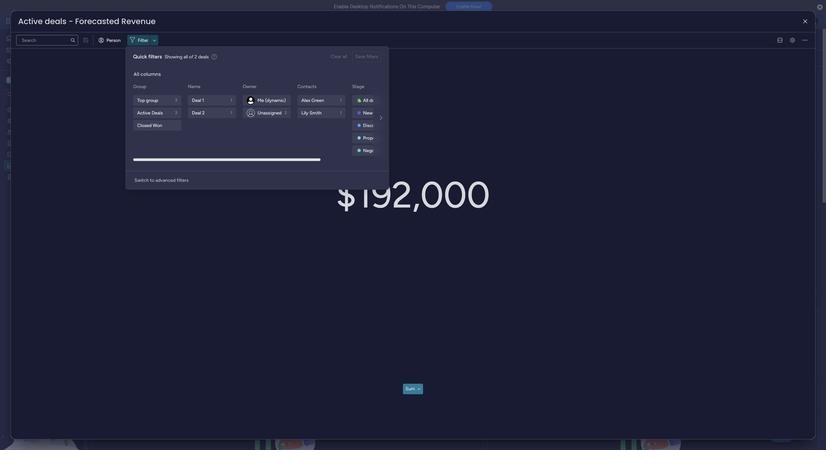 Task type: vqa. For each thing, say whether or not it's contained in the screenshot.
Create
no



Task type: locate. For each thing, give the bounding box(es) containing it.
1 horizontal spatial of
[[391, 74, 397, 82]]

1 connected board
[[149, 55, 187, 61]]

deal for deal 2
[[192, 110, 201, 116]]

2 right the all on the left
[[195, 54, 197, 60]]

0 horizontal spatial won
[[153, 123, 162, 128]]

list box
[[0, 102, 84, 271]]

None search field
[[16, 35, 78, 46], [197, 53, 259, 63], [16, 35, 78, 46]]

contacts
[[298, 84, 317, 89]]

all up group
[[134, 71, 139, 78]]

revenue
[[121, 16, 156, 27]]

chart
[[123, 164, 140, 172]]

1 horizontal spatial active
[[137, 110, 151, 116]]

1 for lily smith
[[340, 111, 342, 115]]

2 down deal 1
[[202, 110, 205, 116]]

filters inside button
[[177, 178, 189, 183]]

see plans
[[92, 18, 112, 24]]

0 vertical spatial deals
[[414, 74, 431, 82]]

all
[[184, 54, 188, 60]]

c button
[[5, 75, 66, 86]]

deal
[[192, 98, 201, 103], [192, 110, 201, 116]]

name group
[[188, 95, 238, 118]]

deal for deal 1
[[192, 98, 201, 103]]

active deals - forecasted revenue
[[18, 16, 156, 27]]

0 vertical spatial deal
[[192, 98, 201, 103]]

2 inside quick filters showing all of 2 deals
[[195, 54, 197, 60]]

now!
[[471, 4, 482, 9]]

1 vertical spatial all
[[363, 98, 368, 103]]

enable now! button
[[446, 2, 493, 12]]

of right the all on the left
[[189, 54, 193, 60]]

won right closed at the left of the page
[[153, 123, 162, 128]]

1 horizontal spatial deals
[[198, 54, 209, 60]]

0 vertical spatial deals
[[45, 16, 67, 27]]

0 horizontal spatial enable
[[334, 4, 349, 10]]

enable desktop notifications on this computer
[[334, 4, 441, 10]]

deals
[[45, 16, 67, 27], [198, 54, 209, 60]]

Filter dashboard by text search field
[[197, 53, 259, 63]]

home
[[15, 35, 28, 41]]

help
[[776, 434, 788, 440]]

value
[[373, 74, 390, 82]]

lily smith
[[302, 110, 322, 116]]

0 horizontal spatial active
[[18, 16, 43, 27]]

public board image
[[7, 174, 13, 180]]

1 deal from the top
[[192, 98, 201, 103]]

0 horizontal spatial filters
[[148, 53, 162, 60]]

0 vertical spatial won
[[399, 74, 412, 82]]

group
[[146, 98, 158, 103]]

0 horizontal spatial deals
[[152, 110, 163, 116]]

columns
[[141, 71, 161, 78]]

Active deals - Forecasted Revenue field
[[17, 16, 157, 27]]

switch to advanced filters
[[135, 178, 189, 183]]

1 vertical spatial deal
[[192, 110, 201, 116]]

add widget
[[107, 55, 131, 61]]

filter
[[138, 37, 148, 43]]

all inside stage "group"
[[363, 98, 368, 103]]

lottie animation image
[[0, 384, 84, 450]]

closed
[[137, 123, 152, 128]]

average
[[346, 74, 371, 82]]

person
[[107, 37, 121, 43]]

-
[[69, 16, 73, 27]]

1 vertical spatial filters
[[177, 178, 189, 183]]

deals left -
[[45, 16, 67, 27]]

of
[[189, 54, 193, 60], [391, 74, 397, 82]]

smith
[[310, 110, 322, 116]]

Sales Dashboard field
[[98, 32, 189, 47]]

Filter dashboard by text search field
[[16, 35, 78, 46]]

enable
[[334, 4, 349, 10], [457, 4, 470, 9]]

2 right "unassigned"
[[285, 111, 287, 115]]

closed won
[[137, 123, 162, 128]]

2 left deal 1
[[175, 98, 177, 103]]

1 vertical spatial deals
[[152, 110, 163, 116]]

0 horizontal spatial of
[[189, 54, 193, 60]]

deals
[[414, 74, 431, 82], [152, 110, 163, 116]]

workspace image
[[6, 77, 13, 84]]

0 vertical spatial all
[[134, 71, 139, 78]]

of right value
[[391, 74, 397, 82]]

0 vertical spatial active
[[18, 16, 43, 27]]

2 deal from the top
[[192, 110, 201, 116]]

1 vertical spatial active
[[137, 110, 151, 116]]

active up closed at the left of the page
[[137, 110, 151, 116]]

crm
[[68, 17, 79, 25]]

enable left now!
[[457, 4, 470, 9]]

dapulse x slim image
[[804, 19, 808, 24]]

my work button
[[4, 44, 71, 55]]

(dynamic)
[[265, 98, 286, 103]]

1 vertical spatial won
[[153, 123, 162, 128]]

average value of won deals
[[346, 74, 431, 82]]

filters right the advanced
[[177, 178, 189, 183]]

deals left learn more image
[[198, 54, 209, 60]]

active up home button
[[18, 16, 43, 27]]

owner group
[[243, 95, 292, 118]]

0 vertical spatial of
[[189, 54, 193, 60]]

all left done at the top left of the page
[[363, 98, 368, 103]]

2 inside name group
[[202, 110, 205, 116]]

all
[[134, 71, 139, 78], [363, 98, 368, 103]]

me (dynamic)
[[258, 98, 286, 103]]

owner
[[243, 84, 257, 89]]

enable now!
[[457, 4, 482, 9]]

won
[[399, 74, 412, 82], [153, 123, 162, 128]]

deal up deal 2
[[192, 98, 201, 103]]

filters
[[148, 53, 162, 60], [177, 178, 189, 183]]

0 vertical spatial filters
[[148, 53, 162, 60]]

deal down deal 1
[[192, 110, 201, 116]]

active deals
[[137, 110, 163, 116]]

stage
[[352, 84, 365, 89]]

option
[[0, 103, 84, 105]]

of inside quick filters showing all of 2 deals
[[189, 54, 193, 60]]

select product image
[[6, 18, 13, 24]]

enable inside button
[[457, 4, 470, 9]]

filters right quick
[[148, 53, 162, 60]]

more dots image
[[803, 38, 808, 43]]

won inside group group
[[153, 123, 162, 128]]

notifications
[[370, 4, 399, 10]]

mass email tracking image
[[6, 58, 13, 64]]

1 horizontal spatial all
[[363, 98, 368, 103]]

widget
[[117, 55, 131, 61]]

enable for enable desktop notifications on this computer
[[334, 4, 349, 10]]

deal 1
[[192, 98, 204, 103]]

1 horizontal spatial enable
[[457, 4, 470, 9]]

v2 settings line image
[[791, 38, 795, 43]]

unassigned
[[258, 110, 282, 116]]

quick
[[133, 53, 147, 60]]

active for active deals
[[137, 110, 151, 116]]

top group
[[137, 98, 158, 103]]

active inside group group
[[137, 110, 151, 116]]

1 inside popup button
[[149, 55, 151, 61]]

1 for deal 1
[[231, 98, 232, 103]]

0 horizontal spatial all
[[134, 71, 139, 78]]

1
[[149, 55, 151, 61], [202, 98, 204, 103], [231, 98, 232, 103], [340, 98, 342, 103], [231, 111, 232, 115], [340, 111, 342, 115]]

0 horizontal spatial deals
[[45, 16, 67, 27]]

connected
[[152, 55, 174, 61]]

c
[[8, 77, 11, 83]]

on
[[400, 4, 407, 10]]

add
[[107, 55, 116, 61]]

1 horizontal spatial won
[[399, 74, 412, 82]]

1 horizontal spatial filters
[[177, 178, 189, 183]]

name
[[188, 84, 200, 89]]

1 vertical spatial deals
[[198, 54, 209, 60]]

1 for deal 2
[[231, 111, 232, 115]]

group
[[133, 84, 146, 89]]

won right value
[[399, 74, 412, 82]]

enable left desktop at left top
[[334, 4, 349, 10]]

search image
[[70, 38, 76, 43]]

to
[[150, 178, 154, 183]]

none search field inside 'sales dashboard' banner
[[197, 53, 259, 63]]

proposal
[[363, 135, 381, 141]]

1 vertical spatial of
[[391, 74, 397, 82]]



Task type: describe. For each thing, give the bounding box(es) containing it.
sales
[[53, 17, 66, 25]]

alex
[[302, 98, 310, 103]]

enable for enable now!
[[457, 4, 470, 9]]

all done labels
[[363, 98, 393, 103]]

1 connected board button
[[137, 53, 190, 63]]

this
[[408, 4, 417, 10]]

add widget button
[[95, 53, 134, 63]]

1 horizontal spatial deals
[[414, 74, 431, 82]]

$192,000
[[336, 173, 491, 217]]

deal 2
[[192, 110, 205, 116]]

monday
[[29, 17, 52, 25]]

showing
[[165, 54, 183, 60]]

dapulse close image
[[818, 4, 823, 11]]

quick filters showing all of 2 deals
[[133, 53, 209, 60]]

done
[[370, 98, 380, 103]]

work
[[22, 47, 32, 52]]

v2 funnel image
[[147, 166, 152, 170]]

2 left deal 2
[[175, 111, 177, 115]]

green
[[312, 98, 324, 103]]

switch to advanced filters button
[[132, 175, 191, 186]]

v2 split view image
[[778, 38, 783, 43]]

1 for alex green
[[340, 98, 342, 103]]

funnel chart
[[102, 164, 140, 172]]

all for all done labels
[[363, 98, 368, 103]]

filter button
[[127, 35, 159, 46]]

sales dashboard
[[99, 32, 188, 47]]

sales
[[99, 32, 127, 47]]

arrow down image
[[151, 36, 159, 44]]

sales dashboard banner
[[87, 29, 823, 66]]

labels
[[381, 98, 393, 103]]

share
[[785, 36, 797, 42]]

help button
[[771, 431, 794, 442]]

christina overa image
[[808, 16, 819, 26]]

active for active deals - forecasted revenue
[[18, 16, 43, 27]]

none search field filter dashboard by text
[[197, 53, 259, 63]]

funnel
[[102, 164, 122, 172]]

person button
[[96, 35, 125, 46]]

me
[[258, 98, 264, 103]]

lily
[[302, 110, 309, 116]]

2 inside owner group
[[285, 111, 287, 115]]

all for all columns
[[134, 71, 139, 78]]

all columns
[[134, 71, 161, 78]]

sum
[[406, 386, 415, 392]]

my work
[[15, 47, 32, 52]]

filter by anything image
[[331, 54, 339, 62]]

new
[[363, 110, 373, 116]]

sum button
[[403, 384, 424, 394]]

see
[[92, 18, 100, 24]]

christina overa image
[[247, 96, 255, 104]]

dashboard
[[130, 32, 188, 47]]

negotiation
[[363, 148, 388, 153]]

learn more image
[[212, 54, 217, 60]]

advanced
[[156, 178, 176, 183]]

computer
[[418, 4, 441, 10]]

share button
[[773, 34, 800, 45]]

monday sales crm
[[29, 17, 79, 25]]

stage group
[[352, 95, 401, 193]]

angle down image
[[418, 387, 421, 391]]

switch
[[135, 178, 149, 183]]

group group
[[133, 95, 183, 131]]

my
[[15, 47, 21, 52]]

deals inside group group
[[152, 110, 163, 116]]

plans
[[101, 18, 112, 24]]

desktop
[[350, 4, 369, 10]]

see plans button
[[83, 16, 115, 26]]

top
[[137, 98, 145, 103]]

forecasted
[[75, 16, 119, 27]]

lottie animation element
[[0, 384, 84, 450]]

all columns dialog
[[125, 46, 462, 193]]

contacts group
[[298, 95, 347, 118]]

deals inside quick filters showing all of 2 deals
[[198, 54, 209, 60]]

board
[[175, 55, 187, 61]]

public dashboard image
[[7, 162, 13, 169]]

home button
[[4, 33, 71, 44]]

alex green
[[302, 98, 324, 103]]

discovery
[[363, 123, 384, 128]]



